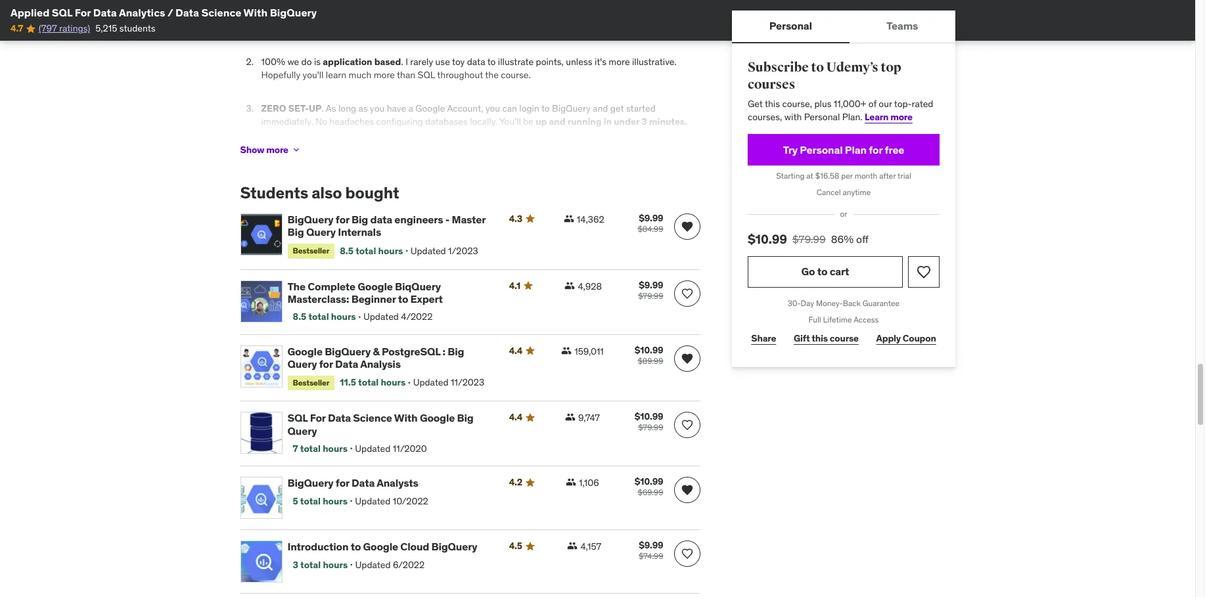 Task type: describe. For each thing, give the bounding box(es) containing it.
$10.99 $79.99 86% off
[[748, 231, 868, 247]]

do
[[301, 56, 312, 68]]

show more
[[240, 144, 288, 156]]

you'll
[[499, 116, 521, 127]]

0 horizontal spatial sql
[[52, 6, 72, 19]]

zero set-
[[261, 103, 309, 115]]

hours for for
[[323, 495, 348, 507]]

updated for biqquery
[[363, 311, 399, 323]]

as
[[326, 103, 336, 115]]

sql inside sql for data science with google big query
[[288, 412, 308, 425]]

up
[[536, 116, 547, 127]]

gift
[[793, 333, 810, 344]]

2 you from the left
[[486, 103, 500, 115]]

data up 5,215
[[93, 6, 117, 19]]

data inside sql for data science with google big query
[[328, 412, 351, 425]]

for inside sql for data science with google big query
[[310, 412, 326, 425]]

$89.99
[[638, 356, 663, 366]]

complete
[[308, 280, 355, 293]]

8.5 for updated 1/2023
[[340, 245, 354, 257]]

xsmall image for sql for data science with google big query
[[565, 412, 576, 423]]

course
[[830, 333, 858, 344]]

11.5 total hours
[[340, 377, 406, 389]]

0 vertical spatial 100%
[[302, 10, 326, 21]]

off
[[856, 233, 868, 246]]

plus
[[814, 98, 831, 110]]

total for to
[[300, 559, 321, 571]]

query inside sql for data science with google big query
[[288, 424, 317, 437]]

bigquery inside bigquery for big data engineers - master big query internals
[[288, 213, 333, 226]]

google inside the ". as long as you have a google account, you can login to bigquery and get started immediately. no headaches configuring databases locally. you'll be"
[[416, 103, 445, 115]]

learn more link
[[865, 111, 912, 123]]

tab list containing personal
[[732, 11, 955, 43]]

it's
[[595, 56, 607, 68]]

subscribe
[[748, 59, 808, 76]]

10/2022
[[393, 495, 428, 507]]

course,
[[782, 98, 812, 110]]

guarantee
[[862, 298, 899, 308]]

$69.99
[[638, 488, 663, 498]]

xsmall image for bigquery for data analysts
[[566, 477, 576, 488]]

teams
[[886, 19, 918, 32]]

data inside . i rarely use toy data to illustrate points, unless it's more illustrative. hopefully you'll learn much more than sql throughout the course.
[[467, 56, 485, 68]]

4.4 for sql for data science with google big query
[[509, 412, 523, 423]]

(797 ratings)
[[39, 23, 90, 34]]

0 horizontal spatial and
[[549, 116, 566, 127]]

data up updated 10/2022 on the left bottom of page
[[352, 477, 375, 490]]

trial
[[897, 171, 911, 181]]

bigquery up the 5 total hours
[[288, 477, 333, 490]]

hours for to
[[323, 559, 348, 571]]

more down top-
[[890, 111, 912, 123]]

share button
[[748, 326, 779, 352]]

xsmall image for bigquery for big data engineers - master big query internals
[[564, 214, 574, 224]]

the complete google biqquery masterclass: beginner to expert link
[[288, 280, 493, 306]]

the
[[288, 280, 306, 293]]

4,157
[[581, 541, 601, 553]]

postgresql
[[382, 345, 440, 358]]

6/2022
[[393, 559, 425, 571]]

introduction
[[288, 540, 349, 554]]

bigquery for big data engineers - master big query internals link
[[288, 213, 493, 239]]

show more button
[[240, 137, 302, 163]]

$10.99 for $10.99 $89.99
[[635, 344, 663, 356]]

we write 100% of the code together
[[261, 10, 418, 21]]

xsmall image for the complete google biqquery masterclass: beginner to expert
[[565, 280, 575, 291]]

total down internals
[[356, 245, 376, 257]]

hopefully
[[261, 69, 300, 81]]

also
[[312, 183, 342, 203]]

to right introduction
[[351, 540, 361, 554]]

use
[[435, 56, 450, 68]]

the complete google biqquery masterclass: beginner to expert
[[288, 280, 443, 305]]

back
[[843, 298, 861, 308]]

$79.99 for $9.99 $79.99
[[638, 291, 663, 301]]

30-
[[787, 298, 800, 308]]

xsmall image for google bigquery & postgresql : big query for data analysis
[[561, 345, 572, 356]]

11/2023
[[451, 377, 484, 389]]

lifetime
[[823, 315, 852, 324]]

of inside get this course, plus 11,000+ of our top-rated courses, with personal plan.
[[868, 98, 876, 110]]

bestseller for big
[[293, 246, 329, 256]]

course.
[[501, 69, 531, 81]]

login
[[519, 103, 539, 115]]

bigquery inside the ". as long as you have a google account, you can login to bigquery and get started immediately. no headaches configuring databases locally. you'll be"
[[552, 103, 591, 115]]

we
[[261, 10, 275, 21]]

is
[[314, 56, 321, 68]]

apply
[[876, 333, 901, 344]]

updated 6/2022
[[355, 559, 425, 571]]

to inside the ". as long as you have a google account, you can login to bigquery and get started immediately. no headaches configuring databases locally. you'll be"
[[541, 103, 550, 115]]

1 vertical spatial 100%
[[261, 56, 285, 68]]

4.3
[[509, 213, 522, 225]]

with
[[784, 111, 802, 123]]

as
[[359, 103, 368, 115]]

big down bought at the left top
[[352, 213, 368, 226]]

3 total hours
[[293, 559, 348, 571]]

rated
[[911, 98, 933, 110]]

up
[[309, 103, 322, 115]]

updated 11/2023
[[413, 377, 484, 389]]

masterclass:
[[288, 292, 349, 305]]

locally.
[[470, 116, 498, 127]]

0 horizontal spatial the
[[339, 10, 354, 21]]

updated 10/2022
[[355, 495, 428, 507]]

for left 'free'
[[869, 143, 882, 156]]

show
[[240, 144, 264, 156]]

4.7
[[11, 23, 23, 34]]

for inside the google bigquery & postgresql : big query for data analysis
[[319, 357, 333, 371]]

updated for analysts
[[355, 495, 391, 507]]

and inside the ". as long as you have a google account, you can login to bigquery and get started immediately. no headaches configuring databases locally. you'll be"
[[593, 103, 608, 115]]

hours down bigquery for big data engineers - master big query internals "link"
[[378, 245, 403, 257]]

bestseller for for
[[293, 378, 329, 388]]

data inside the google bigquery & postgresql : big query for data analysis
[[335, 357, 358, 371]]

$10.99 for $10.99 $79.99 86% off
[[748, 231, 787, 247]]

big down students
[[288, 225, 304, 239]]

1 vertical spatial 3
[[293, 559, 298, 571]]

to inside 'subscribe to udemy's top courses'
[[811, 59, 824, 76]]

$79.99 for $10.99 $79.99
[[638, 423, 663, 433]]

$10.99 for $10.99 $79.99
[[635, 411, 663, 423]]

account,
[[447, 103, 483, 115]]

wishlist image for bigquery for big data engineers - master big query internals
[[680, 220, 694, 233]]

$74.99
[[639, 552, 663, 561]]

updated for cloud
[[355, 559, 391, 571]]

top
[[880, 59, 901, 76]]

unless
[[566, 56, 592, 68]]

much
[[349, 69, 371, 81]]

11/2020
[[393, 443, 427, 455]]

engineers
[[395, 213, 443, 226]]

gift this course link
[[790, 326, 862, 352]]

updated for science
[[355, 443, 391, 455]]

to inside . i rarely use toy data to illustrate points, unless it's more illustrative. hopefully you'll learn much more than sql throughout the course.
[[487, 56, 496, 68]]

month
[[854, 171, 877, 181]]

than
[[397, 69, 415, 81]]

wishlist image for with
[[680, 419, 694, 432]]

internals
[[338, 225, 381, 239]]

$9.99 inside '$9.99 $74.99'
[[639, 540, 663, 552]]

google inside the google bigquery & postgresql : big query for data analysis
[[288, 345, 323, 358]]

with inside sql for data science with google big query
[[394, 412, 418, 425]]

google up updated 6/2022
[[363, 540, 398, 554]]

updated 4/2022
[[363, 311, 433, 323]]

beginner
[[351, 292, 396, 305]]

learn
[[326, 69, 346, 81]]

more inside show more button
[[266, 144, 288, 156]]

illustrative.
[[632, 56, 677, 68]]

go to cart button
[[748, 256, 903, 288]]

long
[[338, 103, 356, 115]]

hours for for
[[323, 443, 348, 455]]

share
[[751, 333, 776, 344]]

try personal plan for free
[[783, 143, 904, 156]]

cancel
[[816, 187, 841, 197]]



Task type: vqa. For each thing, say whether or not it's contained in the screenshot.
the top the very easy to understand.
no



Task type: locate. For each thing, give the bounding box(es) containing it.
4/2022
[[401, 311, 433, 323]]

8.5 down masterclass:
[[293, 311, 306, 323]]

:
[[443, 345, 445, 358]]

0 vertical spatial .
[[401, 56, 403, 68]]

0 vertical spatial 8.5
[[340, 245, 354, 257]]

data up the 7 total hours
[[328, 412, 351, 425]]

8.5 total hours for updated 4/2022
[[293, 311, 356, 323]]

0 vertical spatial 3
[[642, 116, 647, 127]]

xsmall image
[[565, 412, 576, 423], [567, 541, 578, 552]]

159,011
[[574, 345, 604, 357]]

for
[[75, 6, 91, 19], [310, 412, 326, 425]]

$9.99 $79.99
[[638, 279, 663, 301]]

1,106
[[579, 477, 599, 489]]

day
[[800, 298, 814, 308]]

1 vertical spatial $9.99
[[639, 279, 663, 291]]

personal down plus on the top right of page
[[804, 111, 840, 123]]

data right /
[[176, 6, 199, 19]]

4.4 up 4.2
[[509, 412, 523, 423]]

0 vertical spatial wishlist image
[[680, 220, 694, 233]]

for up the 5 total hours
[[336, 477, 349, 490]]

1 horizontal spatial 100%
[[302, 10, 326, 21]]

biqquery
[[395, 280, 441, 293]]

bigquery down 'students also bought'
[[288, 213, 333, 226]]

1 horizontal spatial this
[[811, 333, 828, 344]]

big right : at the bottom left
[[448, 345, 464, 358]]

under
[[614, 116, 639, 127]]

total down masterclass:
[[308, 311, 329, 323]]

starting at $16.58 per month after trial cancel anytime
[[776, 171, 911, 197]]

after
[[879, 171, 896, 181]]

science down 11.5 total hours
[[353, 412, 392, 425]]

teams button
[[849, 11, 955, 42]]

1 horizontal spatial 3
[[642, 116, 647, 127]]

2 wishlist image from the top
[[680, 287, 694, 300]]

points,
[[536, 56, 564, 68]]

more down based
[[374, 69, 395, 81]]

bigquery inside the google bigquery & postgresql : big query for data analysis
[[325, 345, 371, 358]]

bigquery
[[270, 6, 317, 19], [552, 103, 591, 115], [288, 213, 333, 226], [325, 345, 371, 358], [288, 477, 333, 490], [431, 540, 477, 554]]

apply coupon
[[876, 333, 936, 344]]

$9.99 for master
[[639, 212, 663, 224]]

$10.99 $89.99
[[635, 344, 663, 366]]

more right show
[[266, 144, 288, 156]]

with up 11/2020
[[394, 412, 418, 425]]

data
[[467, 56, 485, 68], [370, 213, 392, 226]]

running
[[568, 116, 602, 127]]

0 vertical spatial with
[[244, 6, 268, 19]]

2 horizontal spatial sql
[[418, 69, 435, 81]]

get
[[748, 98, 763, 110]]

the left course.
[[485, 69, 499, 81]]

xsmall image left "4,157"
[[567, 541, 578, 552]]

data up 11.5
[[335, 357, 358, 371]]

big inside sql for data science with google big query
[[457, 412, 474, 425]]

databases
[[425, 116, 468, 127]]

14,362
[[577, 214, 604, 225]]

1 horizontal spatial .
[[401, 56, 403, 68]]

total right 5
[[300, 495, 321, 507]]

try
[[783, 143, 797, 156]]

0 vertical spatial sql
[[52, 6, 72, 19]]

wishlist image
[[916, 264, 932, 280], [680, 352, 694, 365], [680, 419, 694, 432], [680, 484, 694, 497], [680, 548, 694, 561]]

$79.99 up go
[[792, 233, 826, 246]]

0 horizontal spatial .
[[322, 103, 324, 115]]

updated down beginner
[[363, 311, 399, 323]]

introduction to google cloud bigquery link
[[288, 540, 493, 554]]

bigquery left &
[[325, 345, 371, 358]]

$9.99 right 14,362
[[639, 212, 663, 224]]

updated down bigquery for data analysts link
[[355, 495, 391, 507]]

0 vertical spatial of
[[329, 10, 337, 21]]

xsmall image down immediately. on the top left
[[291, 145, 302, 155]]

3 down introduction
[[293, 559, 298, 571]]

1 vertical spatial 8.5 total hours
[[293, 311, 356, 323]]

immediately.
[[261, 116, 313, 127]]

to inside 'the complete google biqquery masterclass: beginner to expert'
[[398, 292, 408, 305]]

science inside sql for data science with google big query
[[353, 412, 392, 425]]

google right a
[[416, 103, 445, 115]]

bigquery up we
[[270, 6, 317, 19]]

for left &
[[319, 357, 333, 371]]

1 wishlist image from the top
[[680, 220, 694, 233]]

. inside the ". as long as you have a google account, you can login to bigquery and get started immediately. no headaches configuring databases locally. you'll be"
[[322, 103, 324, 115]]

xsmall image left 14,362
[[564, 214, 574, 224]]

0 horizontal spatial this
[[765, 98, 780, 110]]

30-day money-back guarantee full lifetime access
[[787, 298, 899, 324]]

you up locally.
[[486, 103, 500, 115]]

updated down engineers at the left of the page
[[411, 245, 446, 257]]

personal inside get this course, plus 11,000+ of our top-rated courses, with personal plan.
[[804, 111, 840, 123]]

86%
[[831, 233, 853, 246]]

4.4 for google bigquery & postgresql : big query for data analysis
[[509, 345, 523, 357]]

. for as
[[322, 103, 324, 115]]

8.5 total hours down masterclass:
[[293, 311, 356, 323]]

0 horizontal spatial with
[[244, 6, 268, 19]]

minutes.
[[649, 116, 687, 127]]

and
[[593, 103, 608, 115], [549, 116, 566, 127]]

0 vertical spatial bestseller
[[293, 246, 329, 256]]

personal up $16.58
[[800, 143, 842, 156]]

1 $9.99 from the top
[[639, 212, 663, 224]]

sql up "(797 ratings)"
[[52, 6, 72, 19]]

analysis
[[360, 357, 401, 371]]

sql down i rarely
[[418, 69, 435, 81]]

1 horizontal spatial sql
[[288, 412, 308, 425]]

$10.99 for $10.99 $69.99
[[635, 476, 663, 488]]

4.4
[[509, 345, 523, 357], [509, 412, 523, 423]]

1 vertical spatial science
[[353, 412, 392, 425]]

$9.99 down "$69.99"
[[639, 540, 663, 552]]

bestseller up the
[[293, 246, 329, 256]]

0 vertical spatial data
[[467, 56, 485, 68]]

can
[[502, 103, 517, 115]]

1 4.4 from the top
[[509, 345, 523, 357]]

bestseller left 11.5
[[293, 378, 329, 388]]

1 vertical spatial $79.99
[[638, 291, 663, 301]]

no
[[315, 116, 327, 127]]

xsmall image for introduction to google cloud bigquery
[[567, 541, 578, 552]]

with left 'write'
[[244, 6, 268, 19]]

1 vertical spatial 8.5
[[293, 311, 306, 323]]

this for gift
[[811, 333, 828, 344]]

this inside get this course, plus 11,000+ of our top-rated courses, with personal plan.
[[765, 98, 780, 110]]

plan
[[845, 143, 866, 156]]

bigquery up running
[[552, 103, 591, 115]]

1 horizontal spatial science
[[353, 412, 392, 425]]

0 horizontal spatial of
[[329, 10, 337, 21]]

0 vertical spatial science
[[201, 6, 241, 19]]

2 vertical spatial query
[[288, 424, 317, 437]]

. left as
[[322, 103, 324, 115]]

i rarely
[[406, 56, 433, 68]]

1 vertical spatial bestseller
[[293, 378, 329, 388]]

data down bought at the left top
[[370, 213, 392, 226]]

google inside 'the complete google biqquery masterclass: beginner to expert'
[[358, 280, 393, 293]]

$9.99 for to
[[639, 279, 663, 291]]

4.4 down 4.1
[[509, 345, 523, 357]]

more right it's
[[609, 56, 630, 68]]

0 horizontal spatial data
[[370, 213, 392, 226]]

for up ratings)
[[75, 6, 91, 19]]

xsmall image inside show more button
[[291, 145, 302, 155]]

the inside . i rarely use toy data to illustrate points, unless it's more illustrative. hopefully you'll learn much more than sql throughout the course.
[[485, 69, 499, 81]]

more
[[609, 56, 630, 68], [374, 69, 395, 81], [890, 111, 912, 123], [266, 144, 288, 156]]

1 vertical spatial xsmall image
[[567, 541, 578, 552]]

$79.99 for $10.99 $79.99 86% off
[[792, 233, 826, 246]]

0 vertical spatial the
[[339, 10, 354, 21]]

sql for data science with google big query
[[288, 412, 474, 437]]

our
[[879, 98, 892, 110]]

wishlist image
[[680, 220, 694, 233], [680, 287, 694, 300]]

subscribe to udemy's top courses
[[748, 59, 901, 92]]

2 vertical spatial $79.99
[[638, 423, 663, 433]]

together
[[380, 10, 418, 21]]

hours down analysis
[[381, 377, 406, 389]]

the left code
[[339, 10, 354, 21]]

this for get
[[765, 98, 780, 110]]

personal up subscribe at top
[[769, 19, 812, 32]]

$9.99
[[639, 212, 663, 224], [639, 279, 663, 291], [639, 540, 663, 552]]

to up updated 4/2022
[[398, 292, 408, 305]]

to left 'udemy's'
[[811, 59, 824, 76]]

a
[[408, 103, 413, 115]]

wishlist image for bigquery
[[680, 548, 694, 561]]

2 vertical spatial personal
[[800, 143, 842, 156]]

wishlist image right $9.99 $79.99
[[680, 287, 694, 300]]

0 horizontal spatial science
[[201, 6, 241, 19]]

configuring
[[376, 116, 423, 127]]

big
[[352, 213, 368, 226], [288, 225, 304, 239], [448, 345, 464, 358], [457, 412, 474, 425]]

1 horizontal spatial 8.5
[[340, 245, 354, 257]]

big down 11/2023
[[457, 412, 474, 425]]

1 bestseller from the top
[[293, 246, 329, 256]]

google bigquery & postgresql : big query for data analysis
[[288, 345, 464, 371]]

updated 11/2020
[[355, 443, 427, 455]]

of left code
[[329, 10, 337, 21]]

total down introduction
[[300, 559, 321, 571]]

2 bestseller from the top
[[293, 378, 329, 388]]

. for i rarely
[[401, 56, 403, 68]]

wishlist image right $84.99
[[680, 220, 694, 233]]

sql for data science with google big query link
[[288, 412, 493, 438]]

2 $9.99 from the top
[[639, 279, 663, 291]]

of left our
[[868, 98, 876, 110]]

2 vertical spatial sql
[[288, 412, 308, 425]]

0 horizontal spatial 100%
[[261, 56, 285, 68]]

1 vertical spatial sql
[[418, 69, 435, 81]]

0 vertical spatial this
[[765, 98, 780, 110]]

for inside bigquery for big data engineers - master big query internals
[[336, 213, 349, 226]]

updated
[[411, 245, 446, 257], [363, 311, 399, 323], [413, 377, 449, 389], [355, 443, 391, 455], [355, 495, 391, 507], [355, 559, 391, 571]]

in
[[604, 116, 612, 127]]

2 vertical spatial $9.99
[[639, 540, 663, 552]]

based
[[374, 56, 401, 68]]

science left we
[[201, 6, 241, 19]]

expert
[[410, 292, 443, 305]]

for
[[869, 143, 882, 156], [336, 213, 349, 226], [319, 357, 333, 371], [336, 477, 349, 490]]

. inside . i rarely use toy data to illustrate points, unless it's more illustrative. hopefully you'll learn much more than sql throughout the course.
[[401, 56, 403, 68]]

this right the gift
[[811, 333, 828, 344]]

google down masterclass:
[[288, 345, 323, 358]]

to inside 'button'
[[817, 265, 827, 278]]

1 horizontal spatial the
[[485, 69, 499, 81]]

started
[[626, 103, 656, 115]]

anytime
[[842, 187, 871, 197]]

2 4.4 from the top
[[509, 412, 523, 423]]

1 you from the left
[[370, 103, 385, 115]]

1 vertical spatial .
[[322, 103, 324, 115]]

total right the 7
[[300, 443, 321, 455]]

0 horizontal spatial for
[[75, 6, 91, 19]]

1 vertical spatial 4.4
[[509, 412, 523, 423]]

1 vertical spatial of
[[868, 98, 876, 110]]

1 horizontal spatial data
[[467, 56, 485, 68]]

try personal plan for free link
[[748, 134, 939, 166]]

data inside bigquery for big data engineers - master big query internals
[[370, 213, 392, 226]]

bigquery for big data engineers - master big query internals
[[288, 213, 486, 239]]

this up courses,
[[765, 98, 780, 110]]

total for for
[[300, 495, 321, 507]]

hours down masterclass:
[[331, 311, 356, 323]]

sql up the 7
[[288, 412, 308, 425]]

5 total hours
[[293, 495, 348, 507]]

master
[[452, 213, 486, 226]]

bigquery for data analysts link
[[288, 477, 493, 490]]

for up the 7 total hours
[[310, 412, 326, 425]]

big inside the google bigquery & postgresql : big query for data analysis
[[448, 345, 464, 358]]

xsmall image left 1,106
[[566, 477, 576, 488]]

with
[[244, 6, 268, 19], [394, 412, 418, 425]]

xsmall image
[[291, 145, 302, 155], [564, 214, 574, 224], [565, 280, 575, 291], [561, 345, 572, 356], [566, 477, 576, 488]]

4.2
[[509, 477, 522, 489]]

1 horizontal spatial you
[[486, 103, 500, 115]]

total for complete
[[308, 311, 329, 323]]

0 vertical spatial for
[[75, 6, 91, 19]]

1/2023
[[448, 245, 478, 257]]

query inside bigquery for big data engineers - master big query internals
[[306, 225, 336, 239]]

$79.99 inside $10.99 $79.99
[[638, 423, 663, 433]]

0 horizontal spatial you
[[370, 103, 385, 115]]

0 vertical spatial xsmall image
[[565, 412, 576, 423]]

personal inside button
[[769, 19, 812, 32]]

1 vertical spatial this
[[811, 333, 828, 344]]

0 vertical spatial $9.99
[[639, 212, 663, 224]]

hours down bigquery for data analysts on the left
[[323, 495, 348, 507]]

and up in
[[593, 103, 608, 115]]

application
[[323, 56, 372, 68]]

1 vertical spatial wishlist image
[[680, 287, 694, 300]]

you right as
[[370, 103, 385, 115]]

for down also
[[336, 213, 349, 226]]

sql inside . i rarely use toy data to illustrate points, unless it's more illustrative. hopefully you'll learn much more than sql throughout the course.
[[418, 69, 435, 81]]

up and running in under 3 minutes.
[[534, 116, 687, 127]]

1 horizontal spatial of
[[868, 98, 876, 110]]

0 vertical spatial query
[[306, 225, 336, 239]]

11,000+
[[834, 98, 866, 110]]

1 vertical spatial with
[[394, 412, 418, 425]]

to right go
[[817, 265, 827, 278]]

0 vertical spatial and
[[593, 103, 608, 115]]

total right 11.5
[[358, 377, 379, 389]]

tab list
[[732, 11, 955, 43]]

8.5 down internals
[[340, 245, 354, 257]]

1 vertical spatial the
[[485, 69, 499, 81]]

7
[[293, 443, 298, 455]]

0 horizontal spatial 8.5
[[293, 311, 306, 323]]

1 horizontal spatial for
[[310, 412, 326, 425]]

ratings)
[[59, 23, 90, 34]]

$79.99 up the $10.99 $89.99 at bottom
[[638, 291, 663, 301]]

0 vertical spatial $79.99
[[792, 233, 826, 246]]

xsmall image left 4,928
[[565, 280, 575, 291]]

4.5
[[509, 540, 522, 552]]

1 horizontal spatial with
[[394, 412, 418, 425]]

$9.99 down $84.99
[[639, 279, 663, 291]]

updated down sql for data science with google big query
[[355, 443, 391, 455]]

wishlist image for :
[[680, 352, 694, 365]]

1 vertical spatial for
[[310, 412, 326, 425]]

google up updated 4/2022
[[358, 280, 393, 293]]

1 vertical spatial and
[[549, 116, 566, 127]]

$79.99 inside $10.99 $79.99 86% off
[[792, 233, 826, 246]]

0 vertical spatial personal
[[769, 19, 812, 32]]

wishlist image for the complete google biqquery masterclass: beginner to expert
[[680, 287, 694, 300]]

hours up bigquery for data analysts on the left
[[323, 443, 348, 455]]

analysts
[[377, 477, 418, 490]]

and right up
[[549, 116, 566, 127]]

total for for
[[300, 443, 321, 455]]

3 $9.99 from the top
[[639, 540, 663, 552]]

to left illustrate
[[487, 56, 496, 68]]

to up up
[[541, 103, 550, 115]]

$9.99 inside $9.99 $79.99
[[639, 279, 663, 291]]

100% we do is application based
[[261, 56, 401, 68]]

hours for complete
[[331, 311, 356, 323]]

4.1
[[509, 280, 521, 292]]

bigquery right cloud
[[431, 540, 477, 554]]

updated down introduction to google cloud bigquery
[[355, 559, 391, 571]]

toy
[[452, 56, 465, 68]]

1 vertical spatial data
[[370, 213, 392, 226]]

bestseller
[[293, 246, 329, 256], [293, 378, 329, 388]]

$79.99 up $10.99 $69.99
[[638, 423, 663, 433]]

1 vertical spatial query
[[288, 357, 317, 371]]

.
[[401, 56, 403, 68], [322, 103, 324, 115]]

0 vertical spatial 8.5 total hours
[[340, 245, 403, 257]]

3
[[642, 116, 647, 127], [293, 559, 298, 571]]

8.5 total hours for updated 1/2023
[[340, 245, 403, 257]]

7 total hours
[[293, 443, 348, 455]]

google inside sql for data science with google big query
[[420, 412, 455, 425]]

$9.99 inside $9.99 $84.99
[[639, 212, 663, 224]]

3 down "started" on the top right
[[642, 116, 647, 127]]

$16.58
[[815, 171, 839, 181]]

updated down : at the bottom left
[[413, 377, 449, 389]]

query inside the google bigquery & postgresql : big query for data analysis
[[288, 357, 317, 371]]

0 vertical spatial 4.4
[[509, 345, 523, 357]]

bigquery for data analysts
[[288, 477, 418, 490]]

8.5 for updated 4/2022
[[293, 311, 306, 323]]

xsmall image left 159,011
[[561, 345, 572, 356]]

0 horizontal spatial 3
[[293, 559, 298, 571]]

. as long as you have a google account, you can login to bigquery and get started immediately. no headaches configuring databases locally. you'll be
[[261, 103, 656, 127]]

100% up hopefully
[[261, 56, 285, 68]]

. up than on the left top
[[401, 56, 403, 68]]

code
[[356, 10, 378, 21]]

8.5 total hours down internals
[[340, 245, 403, 257]]

$9.99 $74.99
[[639, 540, 663, 561]]

1 horizontal spatial and
[[593, 103, 608, 115]]

1 vertical spatial personal
[[804, 111, 840, 123]]



